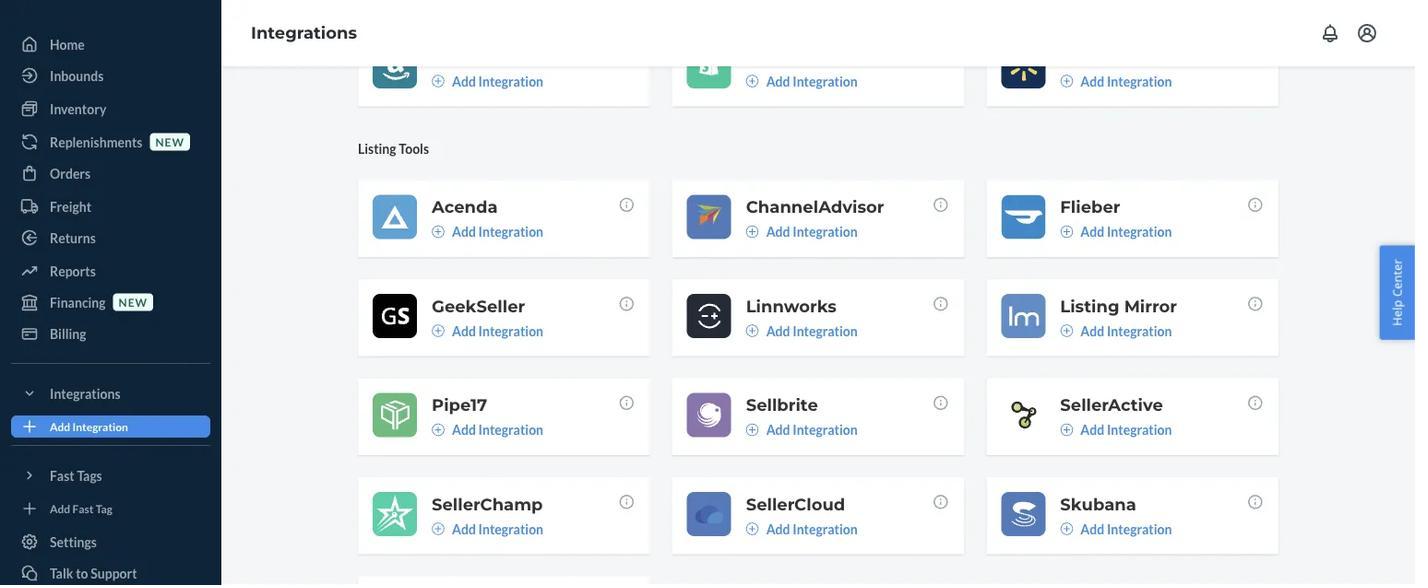 Task type: describe. For each thing, give the bounding box(es) containing it.
add integration for acenda
[[452, 224, 543, 240]]

add integration for sellbrite
[[766, 422, 858, 438]]

talk to support button
[[11, 559, 210, 586]]

plus circle image for geekseller
[[432, 325, 445, 337]]

pipe17
[[432, 395, 487, 415]]

help center
[[1389, 259, 1405, 326]]

integration for flieber
[[1107, 224, 1172, 240]]

integration for skubana
[[1107, 522, 1172, 537]]

plus circle image for pipe17
[[432, 424, 445, 437]]

add for acenda
[[452, 224, 476, 240]]

add for flieber
[[1081, 224, 1104, 240]]

tag
[[96, 502, 112, 516]]

add for skubana
[[1081, 522, 1104, 537]]

add integration link for skubana
[[1060, 520, 1172, 539]]

add integration link for linnworks
[[746, 322, 858, 340]]

add for pipe17
[[452, 422, 476, 438]]

add integration for linnworks
[[766, 323, 858, 339]]

add integration link for flieber
[[1060, 223, 1172, 241]]

inbounds
[[50, 68, 104, 83]]

linnworks
[[746, 296, 837, 316]]

sellbrite
[[746, 395, 818, 415]]

plus circle image for sellercloud
[[746, 523, 759, 536]]

add integration for listing mirror
[[1081, 323, 1172, 339]]

returns link
[[11, 223, 210, 253]]

add for sellbrite
[[766, 422, 790, 438]]

add integration link for listing mirror
[[1060, 322, 1172, 340]]

channeladvisor
[[746, 197, 884, 217]]

center
[[1389, 259, 1405, 297]]

add integration for pipe17
[[452, 422, 543, 438]]

tools
[[399, 141, 429, 157]]

plus circle image for selleractive
[[1060, 424, 1073, 437]]

sellerchamp
[[432, 494, 543, 515]]

settings link
[[11, 528, 210, 557]]

add for selleractive
[[1081, 422, 1104, 438]]

fast tags button
[[11, 461, 210, 491]]

billing
[[50, 326, 86, 342]]

tags
[[77, 468, 102, 484]]

plus circle image down the walmart
[[1060, 75, 1073, 87]]

home
[[50, 36, 85, 52]]

add integration link for geekseller
[[432, 322, 543, 340]]

plus circle image for acenda
[[432, 225, 445, 238]]

integration for selleractive
[[1107, 422, 1172, 438]]

plus circle image for sellbrite
[[746, 424, 759, 437]]

plus circle image down shopify
[[746, 75, 759, 87]]

sellercloud
[[746, 494, 845, 515]]

listing for listing tools
[[358, 141, 396, 157]]

selleractive
[[1060, 395, 1163, 415]]

add integration for sellercloud
[[766, 522, 858, 537]]

returns
[[50, 230, 96, 246]]

plus circle image for sellerchamp
[[432, 523, 445, 536]]

walmart
[[1060, 46, 1136, 66]]

add for sellercloud
[[766, 522, 790, 537]]

freight link
[[11, 192, 210, 221]]

add integration link for sellerchamp
[[432, 520, 543, 539]]

add integration for channeladvisor
[[766, 224, 858, 240]]

new for replenishments
[[155, 135, 184, 148]]

replenishments
[[50, 134, 142, 150]]

integration for sellercloud
[[793, 522, 858, 537]]

plus circle image for linnworks
[[746, 325, 759, 337]]



Task type: vqa. For each thing, say whether or not it's contained in the screenshot.
residential
no



Task type: locate. For each thing, give the bounding box(es) containing it.
plus circle image down channeladvisor
[[746, 225, 759, 238]]

listing
[[358, 141, 396, 157], [1060, 296, 1119, 316]]

fast left tags
[[50, 468, 74, 484]]

listing left tools
[[358, 141, 396, 157]]

add for listing mirror
[[1081, 323, 1104, 339]]

talk
[[50, 566, 73, 582]]

integration for geekseller
[[478, 323, 543, 339]]

1 vertical spatial new
[[119, 296, 148, 309]]

integration for pipe17
[[478, 422, 543, 438]]

integration for listing mirror
[[1107, 323, 1172, 339]]

1 horizontal spatial listing
[[1060, 296, 1119, 316]]

0 vertical spatial listing
[[358, 141, 396, 157]]

support
[[91, 566, 137, 582]]

add integration link for acenda
[[432, 223, 543, 241]]

geekseller
[[432, 296, 525, 316]]

add integration for flieber
[[1081, 224, 1172, 240]]

fast inside "dropdown button"
[[50, 468, 74, 484]]

to
[[76, 566, 88, 582]]

integration for channeladvisor
[[793, 224, 858, 240]]

add for sellerchamp
[[452, 522, 476, 537]]

add integration link for channeladvisor
[[746, 223, 858, 241]]

add fast tag
[[50, 502, 112, 516]]

add integration for selleractive
[[1081, 422, 1172, 438]]

add integration for skubana
[[1081, 522, 1172, 537]]

help
[[1389, 300, 1405, 326]]

inventory
[[50, 101, 106, 117]]

flieber
[[1060, 197, 1120, 217]]

integration
[[478, 73, 543, 89], [793, 73, 858, 89], [1107, 73, 1172, 89], [478, 224, 543, 240], [793, 224, 858, 240], [1107, 224, 1172, 240], [478, 323, 543, 339], [793, 323, 858, 339], [1107, 323, 1172, 339], [72, 420, 128, 433], [478, 422, 543, 438], [793, 422, 858, 438], [1107, 422, 1172, 438], [478, 522, 543, 537], [793, 522, 858, 537], [1107, 522, 1172, 537]]

orders link
[[11, 159, 210, 188]]

plus circle image for channeladvisor
[[746, 225, 759, 238]]

add integration link
[[432, 72, 543, 90], [746, 72, 858, 90], [1060, 72, 1172, 90], [432, 223, 543, 241], [746, 223, 858, 241], [1060, 223, 1172, 241], [432, 322, 543, 340], [746, 322, 858, 340], [1060, 322, 1172, 340], [11, 416, 210, 438], [432, 421, 543, 439], [746, 421, 858, 439], [1060, 421, 1172, 439], [432, 520, 543, 539], [746, 520, 858, 539], [1060, 520, 1172, 539]]

add for geekseller
[[452, 323, 476, 339]]

plus circle image for skubana
[[1060, 523, 1073, 536]]

shopify
[[746, 46, 812, 66]]

add integration link for sellbrite
[[746, 421, 858, 439]]

0 vertical spatial fast
[[50, 468, 74, 484]]

1 vertical spatial listing
[[1060, 296, 1119, 316]]

integration for acenda
[[478, 224, 543, 240]]

plus circle image down "sellerchamp"
[[432, 523, 445, 536]]

add integration link for selleractive
[[1060, 421, 1172, 439]]

add for linnworks
[[766, 323, 790, 339]]

listing left "mirror"
[[1060, 296, 1119, 316]]

add integration
[[452, 73, 543, 89], [766, 73, 858, 89], [1081, 73, 1172, 89], [452, 224, 543, 240], [766, 224, 858, 240], [1081, 224, 1172, 240], [452, 323, 543, 339], [766, 323, 858, 339], [1081, 323, 1172, 339], [50, 420, 128, 433], [452, 422, 543, 438], [766, 422, 858, 438], [1081, 422, 1172, 438], [452, 522, 543, 537], [766, 522, 858, 537], [1081, 522, 1172, 537]]

0 horizontal spatial listing
[[358, 141, 396, 157]]

listing for listing mirror
[[1060, 296, 1119, 316]]

home link
[[11, 30, 210, 59]]

plus circle image down "geekseller"
[[432, 325, 445, 337]]

integration for sellerchamp
[[478, 522, 543, 537]]

fast
[[50, 468, 74, 484], [72, 502, 94, 516]]

fast tags
[[50, 468, 102, 484]]

new up orders link
[[155, 135, 184, 148]]

help center button
[[1379, 246, 1415, 340]]

1 vertical spatial integrations
[[50, 386, 120, 402]]

plus circle image
[[432, 75, 445, 87], [1060, 225, 1073, 238], [746, 325, 759, 337], [1060, 424, 1073, 437], [1060, 523, 1073, 536]]

add integration link for pipe17
[[432, 421, 543, 439]]

new
[[155, 135, 184, 148], [119, 296, 148, 309]]

add integration link for sellercloud
[[746, 520, 858, 539]]

financing
[[50, 295, 106, 310]]

acenda
[[432, 197, 498, 217]]

plus circle image down sellercloud
[[746, 523, 759, 536]]

0 horizontal spatial new
[[119, 296, 148, 309]]

add for channeladvisor
[[766, 224, 790, 240]]

settings
[[50, 535, 97, 550]]

talk to support
[[50, 566, 137, 582]]

reports link
[[11, 256, 210, 286]]

add fast tag link
[[11, 498, 210, 520]]

new down reports link on the left
[[119, 296, 148, 309]]

open account menu image
[[1356, 22, 1378, 44]]

1 horizontal spatial new
[[155, 135, 184, 148]]

1 horizontal spatial integrations
[[251, 23, 357, 43]]

integration for linnworks
[[793, 323, 858, 339]]

billing link
[[11, 319, 210, 349]]

skubana
[[1060, 494, 1136, 515]]

add integration for geekseller
[[452, 323, 543, 339]]

plus circle image
[[746, 75, 759, 87], [1060, 75, 1073, 87], [432, 225, 445, 238], [746, 225, 759, 238], [432, 325, 445, 337], [1060, 325, 1073, 337], [432, 424, 445, 437], [746, 424, 759, 437], [432, 523, 445, 536], [746, 523, 759, 536]]

plus circle image for flieber
[[1060, 225, 1073, 238]]

inbounds link
[[11, 61, 210, 90]]

plus circle image down acenda
[[432, 225, 445, 238]]

add
[[452, 73, 476, 89], [766, 73, 790, 89], [1081, 73, 1104, 89], [452, 224, 476, 240], [766, 224, 790, 240], [1081, 224, 1104, 240], [452, 323, 476, 339], [766, 323, 790, 339], [1081, 323, 1104, 339], [50, 420, 70, 433], [452, 422, 476, 438], [766, 422, 790, 438], [1081, 422, 1104, 438], [50, 502, 70, 516], [452, 522, 476, 537], [766, 522, 790, 537], [1081, 522, 1104, 537]]

plus circle image down pipe17
[[432, 424, 445, 437]]

new for financing
[[119, 296, 148, 309]]

integrations inside dropdown button
[[50, 386, 120, 402]]

listing mirror
[[1060, 296, 1177, 316]]

orders
[[50, 166, 91, 181]]

listing tools
[[358, 141, 429, 157]]

0 vertical spatial new
[[155, 135, 184, 148]]

integration for sellbrite
[[793, 422, 858, 438]]

0 horizontal spatial integrations
[[50, 386, 120, 402]]

integrations button
[[11, 379, 210, 409]]

open notifications image
[[1319, 22, 1341, 44]]

reports
[[50, 263, 96, 279]]

add integration for sellerchamp
[[452, 522, 543, 537]]

integrations link
[[251, 23, 357, 43]]

plus circle image down sellbrite
[[746, 424, 759, 437]]

fast left tag
[[72, 502, 94, 516]]

freight
[[50, 199, 91, 214]]

0 vertical spatial integrations
[[251, 23, 357, 43]]

plus circle image for listing mirror
[[1060, 325, 1073, 337]]

1 vertical spatial fast
[[72, 502, 94, 516]]

integrations
[[251, 23, 357, 43], [50, 386, 120, 402]]

mirror
[[1124, 296, 1177, 316]]

inventory link
[[11, 94, 210, 124]]

plus circle image down listing mirror
[[1060, 325, 1073, 337]]



